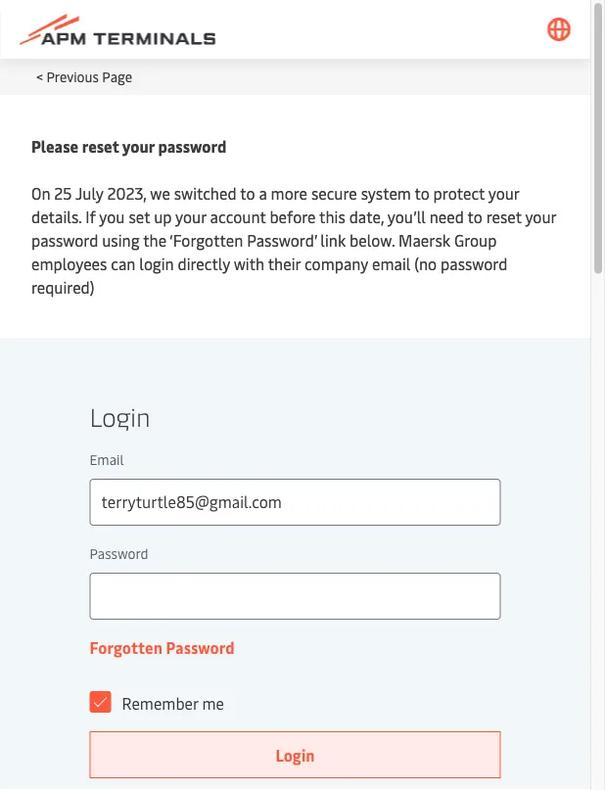 Task type: locate. For each thing, give the bounding box(es) containing it.
date,
[[349, 206, 384, 227]]

page
[[102, 67, 132, 85]]

july
[[76, 182, 103, 203]]

can
[[111, 253, 136, 274]]

previous page link
[[46, 67, 132, 85]]

protect
[[433, 182, 485, 203]]

set
[[129, 206, 150, 227]]

to left a
[[240, 182, 255, 203]]

0 vertical spatial reset
[[82, 135, 119, 156]]

2023,
[[107, 182, 146, 203]]

to up you'll
[[415, 182, 430, 203]]

group
[[454, 229, 497, 250]]

below.
[[350, 229, 395, 250]]

reset up group at the right of page
[[486, 206, 522, 227]]

reset
[[82, 135, 119, 156], [486, 206, 522, 227]]

email
[[372, 253, 411, 274]]

employees
[[31, 253, 107, 274]]

2 vertical spatial password
[[441, 253, 508, 274]]

< previous page
[[36, 67, 132, 85]]

directly
[[178, 253, 230, 274]]

more
[[271, 182, 307, 203]]

reset right please
[[82, 135, 119, 156]]

25
[[54, 182, 72, 203]]

up
[[154, 206, 172, 227]]

reset inside on 25 july 2023, we switched to a more secure system to protect your details. if you set up your account before this date, you'll need to reset your password using the 'forgotten password' link below. maersk group employees can login directly with their company email (no password required)
[[486, 206, 522, 227]]

1 vertical spatial password
[[31, 229, 98, 250]]

account
[[210, 206, 266, 227]]

2 horizontal spatial password
[[441, 253, 508, 274]]

1 vertical spatial reset
[[486, 206, 522, 227]]

'forgotten
[[169, 229, 243, 250]]

password down group at the right of page
[[441, 253, 508, 274]]

to up group at the right of page
[[467, 206, 482, 227]]

the
[[143, 229, 167, 250]]

<
[[36, 67, 43, 85]]

previous
[[46, 67, 99, 85]]

0 horizontal spatial to
[[240, 182, 255, 203]]

password
[[158, 135, 227, 156], [31, 229, 98, 250], [441, 253, 508, 274]]

0 horizontal spatial reset
[[82, 135, 119, 156]]

1 horizontal spatial password
[[158, 135, 227, 156]]

password up employees
[[31, 229, 98, 250]]

your down switched
[[175, 206, 206, 227]]

before
[[270, 206, 316, 227]]

you'll
[[388, 206, 426, 227]]

your up 2023,
[[122, 135, 155, 156]]

their
[[268, 253, 301, 274]]

your
[[122, 135, 155, 156], [488, 182, 519, 203], [175, 206, 206, 227], [525, 206, 556, 227]]

a
[[259, 182, 267, 203]]

password up switched
[[158, 135, 227, 156]]

we
[[150, 182, 170, 203]]

1 horizontal spatial reset
[[486, 206, 522, 227]]

to
[[240, 182, 255, 203], [415, 182, 430, 203], [467, 206, 482, 227]]



Task type: vqa. For each thing, say whether or not it's contained in the screenshot.
About 'dropdown button'
no



Task type: describe. For each thing, give the bounding box(es) containing it.
you
[[99, 206, 125, 227]]

password'
[[247, 229, 317, 250]]

on
[[31, 182, 50, 203]]

system
[[361, 182, 411, 203]]

please
[[31, 135, 78, 156]]

maersk
[[399, 229, 450, 250]]

0 vertical spatial password
[[158, 135, 227, 156]]

this
[[319, 206, 345, 227]]

2 horizontal spatial to
[[467, 206, 482, 227]]

with
[[234, 253, 264, 274]]

please reset your password
[[31, 135, 227, 156]]

if
[[85, 206, 96, 227]]

using
[[102, 229, 140, 250]]

details.
[[31, 206, 82, 227]]

login
[[139, 253, 174, 274]]

secure
[[311, 182, 357, 203]]

company
[[305, 253, 368, 274]]

0 horizontal spatial password
[[31, 229, 98, 250]]

required)
[[31, 276, 94, 297]]

link
[[320, 229, 346, 250]]

need
[[430, 206, 464, 227]]

1 horizontal spatial to
[[415, 182, 430, 203]]

(no
[[414, 253, 437, 274]]

your right need
[[525, 206, 556, 227]]

your right protect
[[488, 182, 519, 203]]

on 25 july 2023, we switched to a more secure system to protect your details. if you set up your account before this date, you'll need to reset your password using the 'forgotten password' link below. maersk group employees can login directly with their company email (no password required)
[[31, 182, 556, 297]]

switched
[[174, 182, 237, 203]]



